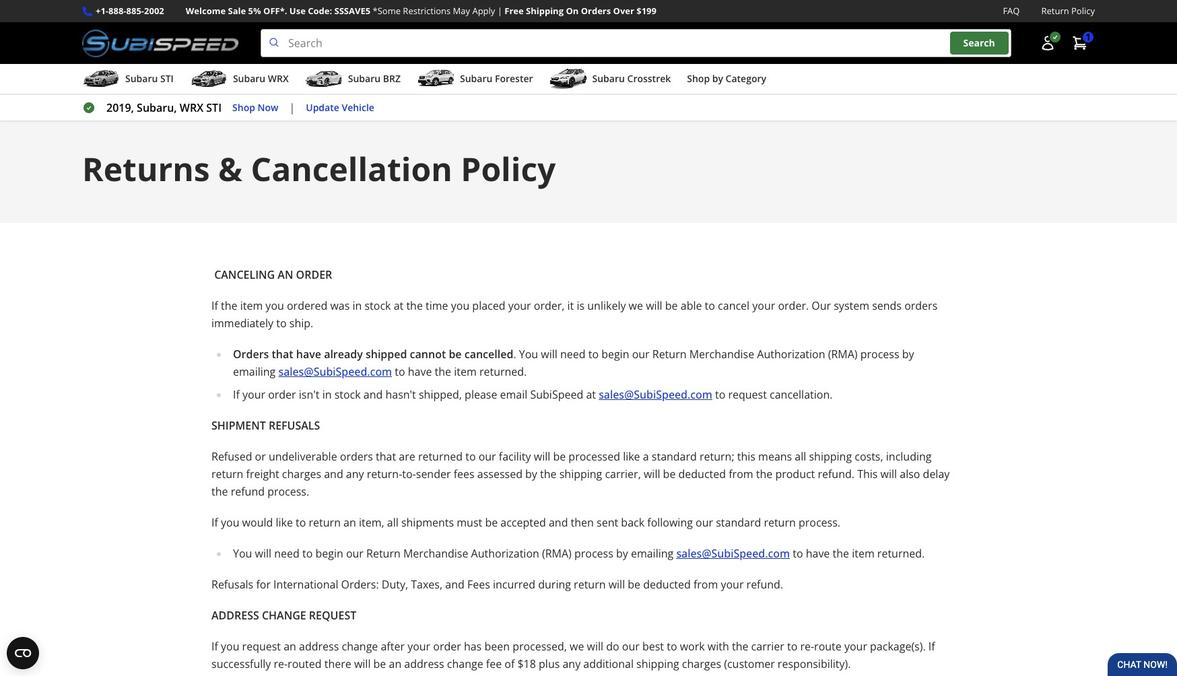 Task type: vqa. For each thing, say whether or not it's contained in the screenshot.
sound symposer deletes Link
no



Task type: locate. For each thing, give the bounding box(es) containing it.
fees
[[454, 467, 475, 482]]

email
[[500, 387, 528, 402]]

have for that
[[296, 347, 321, 362]]

begin up orders:
[[316, 546, 343, 561]]

return left item,
[[309, 515, 341, 530]]

0 vertical spatial process.
[[268, 484, 309, 499]]

you right time
[[451, 299, 470, 313]]

subaru forester
[[460, 72, 533, 85]]

to inside . you will need to begin our return merchandise authorization (rma) process by emailing
[[589, 347, 599, 362]]

0 horizontal spatial standard
[[652, 449, 697, 464]]

0 vertical spatial policy
[[1072, 5, 1095, 17]]

an left item,
[[344, 515, 356, 530]]

was
[[330, 299, 350, 313]]

0 horizontal spatial change
[[342, 639, 378, 654]]

our inside if you request an address change after your order has been processed, we will do our best to work with the carrier to re-route your package(s). if successfully re-routed there will be an address change fee of $18 plus any additional shipping charges (customer responsibility).
[[622, 639, 640, 654]]

sales@subispeed.com down already
[[279, 365, 392, 379]]

that up return-
[[376, 449, 396, 464]]

need down the if the item you ordered was in stock at the time you placed your order, it is unlikely we will be able to cancel your order. our system sends orders immediately to ship.
[[560, 347, 586, 362]]

1 horizontal spatial returned.
[[878, 546, 925, 561]]

cancellation.
[[770, 387, 833, 402]]

5 subaru from the left
[[592, 72, 625, 85]]

0 vertical spatial re-
[[801, 639, 815, 654]]

1 vertical spatial we
[[570, 639, 584, 654]]

be
[[665, 299, 678, 313], [449, 347, 462, 362], [553, 449, 566, 464], [663, 467, 676, 482], [485, 515, 498, 530], [628, 577, 641, 592], [374, 657, 386, 672]]

shop left now
[[232, 101, 255, 114]]

that inside refused or undeliverable orders that are returned to our facility will be processed like a standard return; this means all shipping costs, including return freight charges and any return-to-sender fees assessed by the shipping carrier, will be deducted from the product refund. this will also delay the refund process.
[[376, 449, 396, 464]]

be right cannot at the left bottom
[[449, 347, 462, 362]]

1 vertical spatial from
[[694, 577, 718, 592]]

emailing down following
[[631, 546, 674, 561]]

subaru left the brz
[[348, 72, 381, 85]]

and inside refused or undeliverable orders that are returned to our facility will be processed like a standard return; this means all shipping costs, including return freight charges and any return-to-sender fees assessed by the shipping carrier, will be deducted from the product refund. this will also delay the refund process.
[[324, 467, 343, 482]]

address down after
[[404, 657, 444, 672]]

cancel
[[718, 299, 750, 313]]

0 horizontal spatial an
[[284, 639, 296, 654]]

or
[[255, 449, 266, 464]]

0 horizontal spatial policy
[[461, 147, 556, 191]]

(rma) up during
[[542, 546, 572, 561]]

at right subispeed
[[586, 387, 596, 402]]

subaru for subaru forester
[[460, 72, 493, 85]]

(customer
[[724, 657, 775, 672]]

1 vertical spatial orders
[[233, 347, 269, 362]]

deducted down following
[[644, 577, 691, 592]]

that down ship.
[[272, 347, 293, 362]]

you down the canceling an order
[[266, 299, 284, 313]]

and down undeliverable
[[324, 467, 343, 482]]

0 vertical spatial all
[[795, 449, 807, 464]]

1 vertical spatial authorization
[[471, 546, 539, 561]]

1 horizontal spatial address
[[404, 657, 444, 672]]

process. down product
[[799, 515, 841, 530]]

1 vertical spatial shipping
[[560, 467, 602, 482]]

order
[[268, 387, 296, 402], [433, 639, 461, 654]]

1 horizontal spatial stock
[[365, 299, 391, 313]]

like left a
[[623, 449, 640, 464]]

will left do
[[587, 639, 604, 654]]

orders right sends
[[905, 299, 938, 313]]

begin down unlikely
[[602, 347, 630, 362]]

subaru inside subaru sti dropdown button
[[125, 72, 158, 85]]

1 vertical spatial sales@subispeed.com
[[599, 387, 713, 402]]

0 horizontal spatial at
[[394, 299, 404, 313]]

all right item,
[[387, 515, 399, 530]]

process. down freight
[[268, 484, 309, 499]]

an
[[278, 268, 293, 282]]

request inside if you request an address change after your order has been processed, we will do our best to work with the carrier to re-route your package(s). if successfully re-routed there will be an address change fee of $18 plus any additional shipping charges (customer responsibility).
[[242, 639, 281, 654]]

subaru inside subaru brz dropdown button
[[348, 72, 381, 85]]

sales@subispeed.com up a
[[599, 387, 713, 402]]

$18
[[518, 657, 536, 672]]

ordered
[[287, 299, 328, 313]]

change
[[262, 608, 306, 623]]

order inside if you request an address change after your order has been processed, we will do our best to work with the carrier to re-route your package(s). if successfully re-routed there will be an address change fee of $18 plus any additional shipping charges (customer responsibility).
[[433, 639, 461, 654]]

have for to
[[408, 365, 432, 379]]

immediately
[[212, 316, 274, 331]]

stock right isn't
[[335, 387, 361, 402]]

please
[[465, 387, 497, 402]]

taxes,
[[411, 577, 443, 592]]

wrx inside subaru wrx dropdown button
[[268, 72, 289, 85]]

you inside if you request an address change after your order has been processed, we will do our best to work with the carrier to re-route your package(s). if successfully re-routed there will be an address change fee of $18 plus any additional shipping charges (customer responsibility).
[[221, 639, 239, 654]]

return down you will need to begin our return merchandise authorization (rma) process by emailing sales@subispeed.com to have the item returned.
[[574, 577, 606, 592]]

is
[[577, 299, 585, 313]]

return down "refused" on the left bottom
[[212, 467, 243, 482]]

if for if the item you ordered was in stock at the time you placed your order, it is unlikely we will be able to cancel your order. our system sends orders immediately to ship.
[[212, 299, 218, 313]]

process down the then
[[575, 546, 614, 561]]

0 horizontal spatial address
[[299, 639, 339, 654]]

returned
[[418, 449, 463, 464]]

subaru for subaru brz
[[348, 72, 381, 85]]

2 vertical spatial shipping
[[637, 657, 680, 672]]

1 horizontal spatial all
[[795, 449, 807, 464]]

1 horizontal spatial we
[[629, 299, 643, 313]]

0 horizontal spatial have
[[296, 347, 321, 362]]

search
[[964, 37, 995, 49]]

sent
[[597, 515, 619, 530]]

product
[[776, 467, 815, 482]]

be down back at right
[[628, 577, 641, 592]]

any right "plus"
[[563, 657, 581, 672]]

3 subaru from the left
[[348, 72, 381, 85]]

if up successfully
[[212, 639, 218, 654]]

vehicle
[[342, 101, 375, 114]]

sti inside dropdown button
[[160, 72, 174, 85]]

0 vertical spatial that
[[272, 347, 293, 362]]

means
[[759, 449, 792, 464]]

1 vertical spatial order
[[433, 639, 461, 654]]

package(s).
[[870, 639, 926, 654]]

you
[[266, 299, 284, 313], [451, 299, 470, 313], [221, 515, 239, 530], [221, 639, 239, 654]]

system
[[834, 299, 870, 313]]

change
[[342, 639, 378, 654], [447, 657, 483, 672]]

1 horizontal spatial (rma)
[[828, 347, 858, 362]]

sales@subispeed.com link
[[279, 365, 392, 379], [599, 387, 713, 402], [677, 546, 790, 561]]

sales@subispeed.com to have the item returned.
[[279, 365, 527, 379]]

merchandise down cancel
[[690, 347, 755, 362]]

authorization up cancellation.
[[757, 347, 826, 362]]

by inside shop by category dropdown button
[[713, 72, 723, 85]]

sales@subispeed.com link for if your order isn't in stock and hasn't shipped, please email subispeed at
[[599, 387, 713, 402]]

of
[[505, 657, 515, 672]]

update vehicle button
[[306, 100, 375, 116]]

authorization
[[757, 347, 826, 362], [471, 546, 539, 561]]

your right after
[[408, 639, 431, 654]]

1 horizontal spatial orders
[[905, 299, 938, 313]]

1 horizontal spatial process
[[861, 347, 900, 362]]

any left return-
[[346, 467, 364, 482]]

0 horizontal spatial shop
[[232, 101, 255, 114]]

all
[[795, 449, 807, 464], [387, 515, 399, 530]]

shop now link
[[232, 100, 279, 116]]

1 horizontal spatial like
[[623, 449, 640, 464]]

sales@subispeed.com
[[279, 365, 392, 379], [599, 387, 713, 402], [677, 546, 790, 561]]

use
[[290, 5, 306, 17]]

if up 'immediately'
[[212, 299, 218, 313]]

by inside . you will need to begin our return merchandise authorization (rma) process by emailing
[[902, 347, 914, 362]]

change down has
[[447, 657, 483, 672]]

and
[[364, 387, 383, 402], [324, 467, 343, 482], [549, 515, 568, 530], [445, 577, 465, 592]]

placed
[[472, 299, 506, 313]]

return up the duty,
[[366, 546, 401, 561]]

0 vertical spatial at
[[394, 299, 404, 313]]

shipping down processed on the bottom
[[560, 467, 602, 482]]

welcome sale 5% off*. use code: sssave5 *some restrictions may apply | free shipping on orders over $199
[[186, 5, 657, 17]]

item
[[240, 299, 263, 313], [454, 365, 477, 379], [852, 546, 875, 561]]

1 vertical spatial process.
[[799, 515, 841, 530]]

0 vertical spatial merchandise
[[690, 347, 755, 362]]

1 vertical spatial sales@subispeed.com link
[[599, 387, 713, 402]]

charges down work
[[682, 657, 722, 672]]

+1-888-885-2002
[[96, 5, 164, 17]]

0 horizontal spatial in
[[322, 387, 332, 402]]

change up there
[[342, 639, 378, 654]]

over
[[613, 5, 635, 17]]

sales@subispeed.com link down already
[[279, 365, 392, 379]]

0 horizontal spatial all
[[387, 515, 399, 530]]

we inside if you request an address change after your order has been processed, we will do our best to work with the carrier to re-route your package(s). if successfully re-routed there will be an address change fee of $18 plus any additional shipping charges (customer responsibility).
[[570, 639, 584, 654]]

1 button
[[1066, 30, 1095, 57]]

1 vertical spatial |
[[289, 100, 295, 115]]

shop left category
[[687, 72, 710, 85]]

1 vertical spatial have
[[408, 365, 432, 379]]

4 subaru from the left
[[460, 72, 493, 85]]

able
[[681, 299, 702, 313]]

be down after
[[374, 657, 386, 672]]

an down after
[[389, 657, 402, 672]]

deducted down return;
[[679, 467, 726, 482]]

code:
[[308, 5, 332, 17]]

will left able
[[646, 299, 663, 313]]

standard inside refused or undeliverable orders that are returned to our facility will be processed like a standard return; this means all shipping costs, including return freight charges and any return-to-sender fees assessed by the shipping carrier, will be deducted from the product refund. this will also delay the refund process.
[[652, 449, 697, 464]]

shipping down best
[[637, 657, 680, 672]]

1 horizontal spatial begin
[[602, 347, 630, 362]]

orders up return-
[[340, 449, 373, 464]]

your right route
[[845, 639, 868, 654]]

sales@subispeed.com link up a
[[599, 387, 713, 402]]

charges
[[282, 467, 321, 482], [682, 657, 722, 672]]

0 horizontal spatial process
[[575, 546, 614, 561]]

return
[[1042, 5, 1070, 17], [653, 347, 687, 362], [366, 546, 401, 561]]

you up successfully
[[221, 639, 239, 654]]

need up for international at the left bottom
[[274, 546, 300, 561]]

1 vertical spatial like
[[276, 515, 293, 530]]

1 horizontal spatial charges
[[682, 657, 722, 672]]

to inside refused or undeliverable orders that are returned to our facility will be processed like a standard return; this means all shipping costs, including return freight charges and any return-to-sender fees assessed by the shipping carrier, will be deducted from the product refund. this will also delay the refund process.
[[466, 449, 476, 464]]

will right .
[[541, 347, 558, 362]]

if inside the if the item you ordered was in stock at the time you placed your order, it is unlikely we will be able to cancel your order. our system sends orders immediately to ship.
[[212, 299, 218, 313]]

1 vertical spatial emailing
[[631, 546, 674, 561]]

1 horizontal spatial in
[[353, 299, 362, 313]]

merchandise down shipments
[[403, 546, 468, 561]]

be inside the if the item you ordered was in stock at the time you placed your order, it is unlikely we will be able to cancel your order. our system sends orders immediately to ship.
[[665, 299, 678, 313]]

re- right successfully
[[274, 657, 288, 672]]

0 horizontal spatial emailing
[[233, 365, 276, 379]]

sti up the 2019, subaru, wrx sti
[[160, 72, 174, 85]]

undeliverable
[[269, 449, 337, 464]]

2 subaru from the left
[[233, 72, 266, 85]]

0 vertical spatial process
[[861, 347, 900, 362]]

order.
[[778, 299, 809, 313]]

1
[[1086, 31, 1091, 43]]

1 horizontal spatial an
[[344, 515, 356, 530]]

plus
[[539, 657, 560, 672]]

we
[[629, 299, 643, 313], [570, 639, 584, 654]]

1 horizontal spatial from
[[729, 467, 754, 482]]

subaru up shop now
[[233, 72, 266, 85]]

1 horizontal spatial shipping
[[637, 657, 680, 672]]

request up successfully
[[242, 639, 281, 654]]

returned.
[[480, 365, 527, 379], [878, 546, 925, 561]]

1 horizontal spatial that
[[376, 449, 396, 464]]

1 vertical spatial in
[[322, 387, 332, 402]]

subaru inside subaru forester dropdown button
[[460, 72, 493, 85]]

0 horizontal spatial that
[[272, 347, 293, 362]]

1 subaru from the left
[[125, 72, 158, 85]]

deducted inside refused or undeliverable orders that are returned to our facility will be processed like a standard return; this means all shipping costs, including return freight charges and any return-to-sender fees assessed by the shipping carrier, will be deducted from the product refund. this will also delay the refund process.
[[679, 467, 726, 482]]

need
[[560, 347, 586, 362], [274, 546, 300, 561]]

(rma)
[[828, 347, 858, 362], [542, 546, 572, 561]]

order left has
[[433, 639, 461, 654]]

will
[[646, 299, 663, 313], [541, 347, 558, 362], [534, 449, 551, 464], [644, 467, 660, 482], [881, 467, 897, 482], [255, 546, 272, 561], [609, 577, 625, 592], [587, 639, 604, 654], [354, 657, 371, 672]]

0 vertical spatial charges
[[282, 467, 321, 482]]

subaru inside subaru crosstrek dropdown button
[[592, 72, 625, 85]]

orders right on
[[581, 5, 611, 17]]

order
[[296, 268, 332, 282]]

wrx up now
[[268, 72, 289, 85]]

refusals
[[269, 418, 320, 433]]

processed
[[569, 449, 620, 464]]

0 horizontal spatial (rma)
[[542, 546, 572, 561]]

wrx
[[268, 72, 289, 85], [180, 100, 204, 115]]

1 vertical spatial re-
[[274, 657, 288, 672]]

subaru left crosstrek at the top of the page
[[592, 72, 625, 85]]

1 vertical spatial orders
[[340, 449, 373, 464]]

1 horizontal spatial authorization
[[757, 347, 826, 362]]

0 horizontal spatial request
[[242, 639, 281, 654]]

be left able
[[665, 299, 678, 313]]

shop inside dropdown button
[[687, 72, 710, 85]]

0 horizontal spatial shipping
[[560, 467, 602, 482]]

return
[[212, 467, 243, 482], [309, 515, 341, 530], [764, 515, 796, 530], [574, 577, 606, 592]]

do
[[606, 639, 620, 654]]

like
[[623, 449, 640, 464], [276, 515, 293, 530]]

address up routed
[[299, 639, 339, 654]]

0 horizontal spatial wrx
[[180, 100, 204, 115]]

1 vertical spatial wrx
[[180, 100, 204, 115]]

1 horizontal spatial any
[[563, 657, 581, 672]]

1 vertical spatial begin
[[316, 546, 343, 561]]

0 vertical spatial order
[[268, 387, 296, 402]]

if left would
[[212, 515, 218, 530]]

subaru,
[[137, 100, 177, 115]]

2 horizontal spatial return
[[1042, 5, 1070, 17]]

your up shipment refusals
[[243, 387, 265, 402]]

freight
[[246, 467, 279, 482]]

welcome
[[186, 5, 226, 17]]

0 horizontal spatial process.
[[268, 484, 309, 499]]

0 vertical spatial change
[[342, 639, 378, 654]]

return inside . you will need to begin our return merchandise authorization (rma) process by emailing
[[653, 347, 687, 362]]

we left do
[[570, 639, 584, 654]]

0 vertical spatial like
[[623, 449, 640, 464]]

shipment
[[212, 418, 266, 433]]

any inside refused or undeliverable orders that are returned to our facility will be processed like a standard return; this means all shipping costs, including return freight charges and any return-to-sender fees assessed by the shipping carrier, will be deducted from the product refund. this will also delay the refund process.
[[346, 467, 364, 482]]

the
[[221, 299, 237, 313], [406, 299, 423, 313], [435, 365, 451, 379], [540, 467, 557, 482], [756, 467, 773, 482], [212, 484, 228, 499], [833, 546, 849, 561], [732, 639, 749, 654]]

we right unlikely
[[629, 299, 643, 313]]

our inside refused or undeliverable orders that are returned to our facility will be processed like a standard return; this means all shipping costs, including return freight charges and any return-to-sender fees assessed by the shipping carrier, will be deducted from the product refund. this will also delay the refund process.
[[479, 449, 496, 464]]

standard down this
[[716, 515, 761, 530]]

stock
[[365, 299, 391, 313], [335, 387, 361, 402]]

cancelled
[[465, 347, 514, 362]]

0 horizontal spatial begin
[[316, 546, 343, 561]]

sales@subispeed.com up refund.
[[677, 546, 790, 561]]

item inside the if the item you ordered was in stock at the time you placed your order, it is unlikely we will be able to cancel your order. our system sends orders immediately to ship.
[[240, 299, 263, 313]]

return up button icon
[[1042, 5, 1070, 17]]

for international
[[256, 577, 338, 592]]

wrx down a subaru wrx thumbnail image
[[180, 100, 204, 115]]

be right must
[[485, 515, 498, 530]]

if for if your order isn't in stock and hasn't shipped, please email subispeed at sales@subispeed.com to request cancellation.
[[233, 387, 240, 402]]

0 vertical spatial (rma)
[[828, 347, 858, 362]]

order left isn't
[[268, 387, 296, 402]]

0 horizontal spatial orders
[[233, 347, 269, 362]]

merchandise inside . you will need to begin our return merchandise authorization (rma) process by emailing
[[690, 347, 755, 362]]

1 vertical spatial change
[[447, 657, 483, 672]]

subaru for subaru crosstrek
[[592, 72, 625, 85]]

on
[[566, 5, 579, 17]]

merchandise
[[690, 347, 755, 362], [403, 546, 468, 561]]

if up "shipment"
[[233, 387, 240, 402]]

by
[[713, 72, 723, 85], [902, 347, 914, 362], [525, 467, 537, 482], [616, 546, 628, 561]]

subaru inside subaru wrx dropdown button
[[233, 72, 266, 85]]

at left time
[[394, 299, 404, 313]]

1 vertical spatial at
[[586, 387, 596, 402]]

be right carrier,
[[663, 467, 676, 482]]

1 vertical spatial (rma)
[[542, 546, 572, 561]]

re- up responsibility).
[[801, 639, 815, 654]]

0 vertical spatial orders
[[905, 299, 938, 313]]

shipping
[[809, 449, 852, 464], [560, 467, 602, 482], [637, 657, 680, 672]]

all up product
[[795, 449, 807, 464]]

sales@subispeed.com link up refund.
[[677, 546, 790, 561]]

1 horizontal spatial process.
[[799, 515, 841, 530]]

1 horizontal spatial sti
[[206, 100, 222, 115]]

1 horizontal spatial shop
[[687, 72, 710, 85]]

authorization inside . you will need to begin our return merchandise authorization (rma) process by emailing
[[757, 347, 826, 362]]

a subaru wrx thumbnail image image
[[190, 69, 228, 89]]

emailing down 'immediately'
[[233, 365, 276, 379]]

your left order,
[[508, 299, 531, 313]]

from inside refused or undeliverable orders that are returned to our facility will be processed like a standard return; this means all shipping costs, including return freight charges and any return-to-sender fees assessed by the shipping carrier, will be deducted from the product refund. this will also delay the refund process.
[[729, 467, 754, 482]]

| left free
[[498, 5, 502, 17]]

0 vertical spatial address
[[299, 639, 339, 654]]

your
[[508, 299, 531, 313], [753, 299, 776, 313], [243, 387, 265, 402], [721, 577, 744, 592], [408, 639, 431, 654], [845, 639, 868, 654]]

1 vertical spatial that
[[376, 449, 396, 464]]

0 horizontal spatial return
[[366, 546, 401, 561]]

request
[[309, 608, 357, 623]]

if right package(s).
[[929, 639, 935, 654]]

0 vertical spatial wrx
[[268, 72, 289, 85]]

stock right was
[[365, 299, 391, 313]]

0 vertical spatial begin
[[602, 347, 630, 362]]

work
[[680, 639, 705, 654]]

re-
[[801, 639, 815, 654], [274, 657, 288, 672]]

process
[[861, 347, 900, 362], [575, 546, 614, 561]]

1 horizontal spatial |
[[498, 5, 502, 17]]

0 horizontal spatial need
[[274, 546, 300, 561]]

0 horizontal spatial orders
[[340, 449, 373, 464]]

item,
[[359, 515, 384, 530]]

0 vertical spatial orders
[[581, 5, 611, 17]]

(rma) down 'system'
[[828, 347, 858, 362]]

orders inside the if the item you ordered was in stock at the time you placed your order, it is unlikely we will be able to cancel your order. our system sends orders immediately to ship.
[[905, 299, 938, 313]]

return down able
[[653, 347, 687, 362]]

best
[[643, 639, 664, 654]]

0 vertical spatial an
[[344, 515, 356, 530]]

0 horizontal spatial returned.
[[480, 365, 527, 379]]

your left refund.
[[721, 577, 744, 592]]

our
[[632, 347, 650, 362], [479, 449, 496, 464], [696, 515, 713, 530], [346, 546, 364, 561], [622, 639, 640, 654]]

0 vertical spatial shop
[[687, 72, 710, 85]]

a subaru sti thumbnail image image
[[82, 69, 120, 89]]

address
[[299, 639, 339, 654], [404, 657, 444, 672]]

during
[[538, 577, 571, 592]]



Task type: describe. For each thing, give the bounding box(es) containing it.
if the item you ordered was in stock at the time you placed your order, it is unlikely we will be able to cancel your order. our system sends orders immediately to ship.
[[212, 299, 938, 331]]

will inside . you will need to begin our return merchandise authorization (rma) process by emailing
[[541, 347, 558, 362]]

subaru for subaru wrx
[[233, 72, 266, 85]]

2019, subaru, wrx sti
[[106, 100, 222, 115]]

0 horizontal spatial authorization
[[471, 546, 539, 561]]

sale
[[228, 5, 246, 17]]

your left "order."
[[753, 299, 776, 313]]

sales@subispeed.com for you will need to begin our return merchandise authorization (rma) process by emailing
[[677, 546, 790, 561]]

885-
[[126, 5, 144, 17]]

need inside . you will need to begin our return merchandise authorization (rma) process by emailing
[[560, 347, 586, 362]]

update
[[306, 101, 339, 114]]

stock inside the if the item you ordered was in stock at the time you placed your order, it is unlikely we will be able to cancel your order. our system sends orders immediately to ship.
[[365, 299, 391, 313]]

+1-
[[96, 5, 108, 17]]

will left the also on the bottom right of page
[[881, 467, 897, 482]]

1 vertical spatial returned.
[[878, 546, 925, 561]]

2 vertical spatial return
[[366, 546, 401, 561]]

isn't
[[299, 387, 320, 402]]

update vehicle
[[306, 101, 375, 114]]

cancellation
[[251, 147, 453, 191]]

and left fees
[[445, 577, 465, 592]]

*some
[[373, 5, 401, 17]]

and left the then
[[549, 515, 568, 530]]

charges inside refused or undeliverable orders that are returned to our facility will be processed like a standard return; this means all shipping costs, including return freight charges and any return-to-sender fees assessed by the shipping carrier, will be deducted from the product refund. this will also delay the refund process.
[[282, 467, 321, 482]]

a
[[643, 449, 649, 464]]

faq
[[1003, 5, 1020, 17]]

also
[[900, 467, 920, 482]]

brz
[[383, 72, 401, 85]]

in inside the if the item you ordered was in stock at the time you placed your order, it is unlikely we will be able to cancel your order. our system sends orders immediately to ship.
[[353, 299, 362, 313]]

subaru for subaru sti
[[125, 72, 158, 85]]

you left would
[[221, 515, 239, 530]]

be inside if you request an address change after your order has been processed, we will do our best to work with the carrier to re-route your package(s). if successfully re-routed there will be an address change fee of $18 plus any additional shipping charges (customer responsibility).
[[374, 657, 386, 672]]

including
[[886, 449, 932, 464]]

if for if you request an address change after your order has been processed, we will do our best to work with the carrier to re-route your package(s). if successfully re-routed there will be an address change fee of $18 plus any additional shipping charges (customer responsibility).
[[212, 639, 218, 654]]

0 horizontal spatial like
[[276, 515, 293, 530]]

sales@subispeed.com for if your order isn't in stock and hasn't shipped, please email subispeed at
[[599, 387, 713, 402]]

0 vertical spatial returned.
[[480, 365, 527, 379]]

we inside the if the item you ordered was in stock at the time you placed your order, it is unlikely we will be able to cancel your order. our system sends orders immediately to ship.
[[629, 299, 643, 313]]

subaru brz button
[[305, 67, 401, 94]]

search input field
[[261, 29, 1012, 57]]

begin inside . you will need to begin our return merchandise authorization (rma) process by emailing
[[602, 347, 630, 362]]

1 horizontal spatial orders
[[581, 5, 611, 17]]

charges inside if you request an address change after your order has been processed, we will do our best to work with the carrier to re-route your package(s). if successfully re-routed there will be an address change fee of $18 plus any additional shipping charges (customer responsibility).
[[682, 657, 722, 672]]

shop by category
[[687, 72, 767, 85]]

subaru crosstrek button
[[549, 67, 671, 94]]

1 vertical spatial all
[[387, 515, 399, 530]]

subaru wrx button
[[190, 67, 289, 94]]

off*.
[[263, 5, 287, 17]]

will down would
[[255, 546, 272, 561]]

return policy link
[[1042, 4, 1095, 18]]

a subaru forester thumbnail image image
[[417, 69, 455, 89]]

this
[[737, 449, 756, 464]]

facility
[[499, 449, 531, 464]]

sends
[[872, 299, 902, 313]]

0 vertical spatial sales@subispeed.com
[[279, 365, 392, 379]]

0 vertical spatial return
[[1042, 5, 1070, 17]]

5%
[[248, 5, 261, 17]]

any inside if you request an address change after your order has been processed, we will do our best to work with the carrier to re-route your package(s). if successfully re-routed there will be an address change fee of $18 plus any additional shipping charges (customer responsibility).
[[563, 657, 581, 672]]

unlikely
[[588, 299, 626, 313]]

shop for shop by category
[[687, 72, 710, 85]]

our inside . you will need to begin our return merchandise authorization (rma) process by emailing
[[632, 347, 650, 362]]

emailing inside . you will need to begin our return merchandise authorization (rma) process by emailing
[[233, 365, 276, 379]]

2 horizontal spatial have
[[806, 546, 830, 561]]

1 vertical spatial sti
[[206, 100, 222, 115]]

are
[[399, 449, 415, 464]]

subaru forester button
[[417, 67, 533, 94]]

shipment refusals
[[212, 418, 320, 433]]

all inside refused or undeliverable orders that are returned to our facility will be processed like a standard return; this means all shipping costs, including return freight charges and any return-to-sender fees assessed by the shipping carrier, will be deducted from the product refund. this will also delay the refund process.
[[795, 449, 807, 464]]

there
[[325, 657, 351, 672]]

open widget image
[[7, 637, 39, 670]]

be left processed on the bottom
[[553, 449, 566, 464]]

ship.
[[290, 316, 313, 331]]

1 vertical spatial standard
[[716, 515, 761, 530]]

.
[[514, 347, 516, 362]]

responsibility).
[[778, 657, 851, 672]]

refusals
[[212, 577, 253, 592]]

now
[[258, 101, 279, 114]]

return-
[[367, 467, 402, 482]]

0 horizontal spatial merchandise
[[403, 546, 468, 561]]

fees
[[467, 577, 490, 592]]

will right facility
[[534, 449, 551, 464]]

1 horizontal spatial at
[[586, 387, 596, 402]]

like inside refused or undeliverable orders that are returned to our facility will be processed like a standard return; this means all shipping costs, including return freight charges and any return-to-sender fees assessed by the shipping carrier, will be deducted from the product refund. this will also delay the refund process.
[[623, 449, 640, 464]]

0 vertical spatial sales@subispeed.com link
[[279, 365, 392, 379]]

1 vertical spatial policy
[[461, 147, 556, 191]]

order,
[[534, 299, 565, 313]]

will inside the if the item you ordered was in stock at the time you placed your order, it is unlikely we will be able to cancel your order. our system sends orders immediately to ship.
[[646, 299, 663, 313]]

carrier
[[752, 639, 785, 654]]

time
[[426, 299, 448, 313]]

refusals for international orders: duty, taxes, and fees incurred during return will be deducted from your refund.
[[212, 577, 784, 592]]

will down you will need to begin our return merchandise authorization (rma) process by emailing sales@subispeed.com to have the item returned.
[[609, 577, 625, 592]]

shop by category button
[[687, 67, 767, 94]]

may
[[453, 5, 470, 17]]

1 vertical spatial an
[[284, 639, 296, 654]]

if your order isn't in stock and hasn't shipped, please email subispeed at sales@subispeed.com to request cancellation.
[[233, 387, 833, 402]]

with
[[708, 639, 729, 654]]

processed,
[[513, 639, 567, 654]]

assessed
[[477, 467, 523, 482]]

a subaru crosstrek thumbnail image image
[[549, 69, 587, 89]]

back
[[621, 515, 645, 530]]

free
[[505, 5, 524, 17]]

refused
[[212, 449, 252, 464]]

refused or undeliverable orders that are returned to our facility will be processed like a standard return; this means all shipping costs, including return freight charges and any return-to-sender fees assessed by the shipping carrier, will be deducted from the product refund. this will also delay the refund process.
[[212, 449, 950, 499]]

will down a
[[644, 467, 660, 482]]

0 horizontal spatial from
[[694, 577, 718, 592]]

orders that have already shipped cannot be cancelled
[[233, 347, 514, 362]]

return inside refused or undeliverable orders that are returned to our facility will be processed like a standard return; this means all shipping costs, including return freight charges and any return-to-sender fees assessed by the shipping carrier, will be deducted from the product refund. this will also delay the refund process.
[[212, 467, 243, 482]]

0 vertical spatial |
[[498, 5, 502, 17]]

1 vertical spatial process
[[575, 546, 614, 561]]

then
[[571, 515, 594, 530]]

following
[[648, 515, 693, 530]]

1 vertical spatial item
[[454, 365, 477, 379]]

at inside the if the item you ordered was in stock at the time you placed your order, it is unlikely we will be able to cancel your order. our system sends orders immediately to ship.
[[394, 299, 404, 313]]

2 vertical spatial item
[[852, 546, 875, 561]]

search button
[[950, 32, 1009, 54]]

0 horizontal spatial stock
[[335, 387, 361, 402]]

return down product
[[764, 515, 796, 530]]

subispeed logo image
[[82, 29, 239, 57]]

subispeed
[[530, 387, 584, 402]]

1 vertical spatial deducted
[[644, 577, 691, 592]]

by inside refused or undeliverable orders that are returned to our facility will be processed like a standard return; this means all shipping costs, including return freight charges and any return-to-sender fees assessed by the shipping carrier, will be deducted from the product refund. this will also delay the refund process.
[[525, 467, 537, 482]]

if for if you would like to return an item, all shipments must be accepted and then sent back following our standard return process.
[[212, 515, 218, 530]]

address
[[212, 608, 259, 623]]

2 vertical spatial an
[[389, 657, 402, 672]]

0 horizontal spatial |
[[289, 100, 295, 115]]

canceling an order
[[214, 268, 332, 282]]

our
[[812, 299, 831, 313]]

you will need to begin our return merchandise authorization (rma) process by emailing sales@subispeed.com to have the item returned.
[[233, 546, 925, 561]]

you inside . you will need to begin our return merchandise authorization (rma) process by emailing
[[519, 347, 538, 362]]

1 horizontal spatial policy
[[1072, 5, 1095, 17]]

returns
[[82, 147, 210, 191]]

process. inside refused or undeliverable orders that are returned to our facility will be processed like a standard return; this means all shipping costs, including return freight charges and any return-to-sender fees assessed by the shipping carrier, will be deducted from the product refund. this will also delay the refund process.
[[268, 484, 309, 499]]

route
[[815, 639, 842, 654]]

shipped
[[366, 347, 407, 362]]

subaru wrx
[[233, 72, 289, 85]]

process inside . you will need to begin our return merchandise authorization (rma) process by emailing
[[861, 347, 900, 362]]

(rma) inside . you will need to begin our return merchandise authorization (rma) process by emailing
[[828, 347, 858, 362]]

sender
[[416, 467, 451, 482]]

a subaru brz thumbnail image image
[[305, 69, 343, 89]]

will right there
[[354, 657, 371, 672]]

if you request an address change after your order has been processed, we will do our best to work with the carrier to re-route your package(s). if successfully re-routed there will be an address change fee of $18 plus any additional shipping charges (customer responsibility).
[[212, 639, 935, 672]]

orders inside refused or undeliverable orders that are returned to our facility will be processed like a standard return; this means all shipping costs, including return freight charges and any return-to-sender fees assessed by the shipping carrier, will be deducted from the product refund. this will also delay the refund process.
[[340, 449, 373, 464]]

category
[[726, 72, 767, 85]]

2002
[[144, 5, 164, 17]]

and left 'hasn't'
[[364, 387, 383, 402]]

the inside if you request an address change after your order has been processed, we will do our best to work with the carrier to re-route your package(s). if successfully re-routed there will be an address change fee of $18 plus any additional shipping charges (customer responsibility).
[[732, 639, 749, 654]]

been
[[485, 639, 510, 654]]

accepted
[[501, 515, 546, 530]]

crosstrek
[[628, 72, 671, 85]]

1 vertical spatial you
[[233, 546, 252, 561]]

duty,
[[382, 577, 408, 592]]

shop for shop now
[[232, 101, 255, 114]]

shipping inside if you request an address change after your order has been processed, we will do our best to work with the carrier to re-route your package(s). if successfully re-routed there will be an address change fee of $18 plus any additional shipping charges (customer responsibility).
[[637, 657, 680, 672]]

sssave5
[[334, 5, 371, 17]]

1 horizontal spatial change
[[447, 657, 483, 672]]

button image
[[1040, 35, 1056, 51]]

0 vertical spatial request
[[729, 387, 767, 402]]

0 vertical spatial shipping
[[809, 449, 852, 464]]

sales@subispeed.com link for you will need to begin our return merchandise authorization (rma) process by emailing
[[677, 546, 790, 561]]

refund
[[231, 484, 265, 499]]

canceling
[[214, 268, 275, 282]]

address change request
[[212, 608, 357, 623]]



